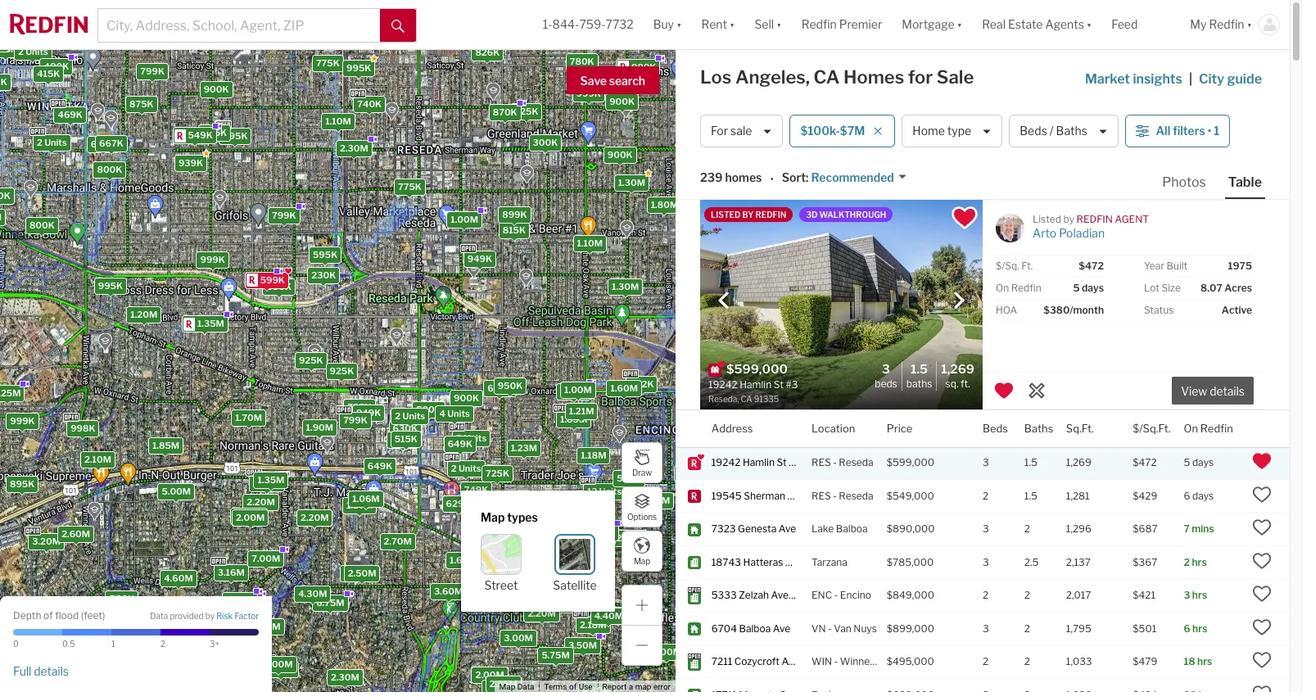 Task type: vqa. For each thing, say whether or not it's contained in the screenshot.


Task type: locate. For each thing, give the bounding box(es) containing it.
photo of 19242 hamlin st #3, reseda, ca 91335 image
[[701, 200, 983, 410]]

1 vertical spatial 1.35m
[[560, 386, 587, 397]]

1.35m down 1.70m
[[257, 474, 284, 486]]

market insights link
[[1085, 53, 1183, 89]]

1,269 for 1,269
[[1067, 457, 1092, 469]]

st left #3
[[777, 457, 787, 469]]

1 2.50m from the left
[[347, 567, 376, 579]]

ft. right sq. in the right bottom of the page
[[961, 377, 971, 390]]

$472
[[1079, 260, 1104, 272], [1133, 457, 1157, 469]]

2 vertical spatial baths
[[1025, 422, 1054, 435]]

lake balboa
[[812, 523, 868, 535]]

2.20m up 7.00m
[[246, 497, 275, 508]]

map left types
[[481, 510, 505, 524]]

▾ right the my
[[1247, 18, 1253, 31]]

baths down x-out this home icon
[[1025, 422, 1054, 435]]

res - reseda for 19545 sherman way #31
[[812, 490, 874, 502]]

$687
[[1133, 523, 1158, 535]]

- for 19545 sherman way #31
[[833, 490, 837, 502]]

2.90m down the 3.10m
[[616, 532, 645, 544]]

agents
[[1046, 18, 1085, 31]]

favorite this home image for 6 days
[[1253, 485, 1272, 505]]

4.30m
[[298, 588, 327, 599]]

beds inside button
[[1020, 124, 1048, 138]]

995k
[[346, 62, 371, 74], [98, 280, 122, 292]]

0 vertical spatial days
[[1082, 282, 1104, 294]]

1 vertical spatial 875k
[[678, 468, 702, 480]]

925k up the 785k
[[329, 365, 354, 376]]

3.16m
[[217, 567, 244, 578]]

0 horizontal spatial 949k
[[356, 407, 381, 418]]

3 down 2 hrs
[[1184, 589, 1191, 602]]

sale
[[937, 66, 974, 88]]

3 favorite this home image from the top
[[1253, 551, 1272, 571]]

0 vertical spatial 3.60m
[[434, 586, 463, 597]]

0 horizontal spatial 1.60m
[[475, 551, 503, 562]]

map inside map data button
[[499, 683, 516, 692]]

1 vertical spatial 2.90m
[[188, 606, 217, 617]]

3 hrs
[[1184, 589, 1208, 602]]

home
[[913, 124, 945, 138]]

- right the vn
[[828, 623, 832, 635]]

1 vertical spatial details
[[34, 664, 69, 678]]

los angeles, ca homes for sale
[[701, 66, 974, 88]]

0 horizontal spatial redfin
[[756, 210, 787, 220]]

mins
[[1192, 523, 1215, 535]]

5 up 6 days at the bottom of page
[[1184, 457, 1191, 469]]

favorite this home image
[[1253, 618, 1272, 637], [1253, 651, 1272, 670]]

details for view details
[[1210, 384, 1245, 398]]

zelzah
[[739, 589, 769, 602]]

hatteras
[[744, 556, 784, 568]]

595k up 230k
[[313, 249, 337, 260]]

1 ▾ from the left
[[677, 18, 682, 31]]

res for #31
[[812, 490, 831, 502]]

899k
[[502, 209, 527, 221], [538, 511, 563, 523]]

4 ▾ from the left
[[957, 18, 963, 31]]

0 horizontal spatial balboa
[[739, 623, 771, 635]]

0 vertical spatial st
[[777, 457, 787, 469]]

1 vertical spatial beds
[[875, 377, 898, 390]]

6704 balboa ave link
[[712, 623, 797, 636]]

1 vertical spatial 800k
[[29, 220, 54, 231]]

0
[[13, 639, 19, 649]]

0 vertical spatial of
[[43, 609, 53, 621]]

5.50m
[[583, 532, 612, 544]]

972k
[[630, 379, 654, 390]]

3 right $899,000
[[983, 623, 989, 635]]

days up the $380/month
[[1082, 282, 1104, 294]]

vn
[[812, 623, 826, 635]]

2 vertical spatial 649k
[[367, 460, 392, 472]]

units down the map types
[[503, 527, 525, 538]]

feet
[[84, 609, 102, 621]]

all
[[1156, 124, 1171, 138]]

5.00m
[[161, 486, 191, 497], [582, 527, 611, 538], [251, 621, 280, 633], [263, 659, 293, 670]]

0 horizontal spatial details
[[34, 664, 69, 678]]

2 units up street button
[[490, 515, 520, 527]]

on down view
[[1184, 422, 1199, 435]]

2.30m down the 740k
[[340, 143, 368, 154]]

redfin down view details
[[1201, 422, 1234, 435]]

hrs up 6 hrs
[[1193, 589, 1208, 602]]

map region
[[0, 0, 777, 692]]

hrs up 18 hrs
[[1193, 623, 1208, 635]]

0 horizontal spatial 2.70m
[[225, 594, 254, 606]]

2 res from the top
[[812, 490, 831, 502]]

1 vertical spatial •
[[770, 172, 774, 186]]

1 res - reseda from the top
[[812, 457, 874, 469]]

for
[[711, 124, 728, 138]]

1 res from the top
[[812, 457, 831, 469]]

1.5 down baths button
[[1025, 457, 1038, 469]]

4
[[439, 408, 445, 419]]

799k
[[140, 66, 164, 77], [272, 210, 296, 221], [343, 415, 367, 426]]

0 vertical spatial 2.30m
[[340, 143, 368, 154]]

redfin inside "button"
[[802, 18, 837, 31]]

1 vertical spatial of
[[569, 683, 577, 692]]

on redfin down view details
[[1184, 422, 1234, 435]]

hrs down 7 mins
[[1192, 556, 1208, 568]]

0 horizontal spatial 1,269
[[942, 362, 975, 377]]

1 horizontal spatial baths
[[1025, 422, 1054, 435]]

649k down 4 units in the left bottom of the page
[[447, 438, 472, 450]]

0 horizontal spatial $472
[[1079, 260, 1104, 272]]

redfin up poladian
[[1077, 213, 1113, 225]]

ave down 5333 zelzah ave #205 enc - encino
[[773, 623, 791, 635]]

reseda down the "location" button
[[839, 457, 874, 469]]

google image
[[4, 671, 58, 692]]

6 up 18
[[1184, 623, 1191, 635]]

1.5
[[911, 362, 928, 377], [1025, 457, 1038, 469], [1025, 490, 1038, 502]]

1 vertical spatial on
[[1184, 422, 1199, 435]]

1.65m
[[449, 555, 477, 566]]

heading
[[709, 362, 842, 406]]

3.60m down '1.65m'
[[434, 586, 463, 597]]

1,269
[[942, 362, 975, 377], [1067, 457, 1092, 469]]

3.50m up options
[[641, 495, 670, 506]]

3.00m up 2.35m at the left of page
[[504, 633, 533, 644]]

rent ▾ button
[[702, 0, 735, 49]]

1 vertical spatial 949k
[[356, 407, 381, 418]]

1.5 right 3 beds
[[911, 362, 928, 377]]

2 vertical spatial 1.5
[[1025, 490, 1038, 502]]

details for full details
[[34, 664, 69, 678]]

data left provided
[[150, 611, 168, 621]]

595k right "549k"
[[223, 130, 247, 141]]

0 horizontal spatial ft.
[[961, 377, 971, 390]]

favorite this home image right 6 hrs
[[1253, 618, 1272, 637]]

$472 up $429
[[1133, 457, 1157, 469]]

details right view
[[1210, 384, 1245, 398]]

1,269 up sq. in the right bottom of the page
[[942, 362, 975, 377]]

map
[[481, 510, 505, 524], [634, 556, 651, 566], [499, 683, 516, 692]]

2.50m up "6.75m"
[[344, 568, 373, 579]]

redfin
[[756, 210, 787, 220], [1077, 213, 1113, 225]]

hrs for 6 hrs
[[1193, 623, 1208, 635]]

• inside button
[[1208, 124, 1212, 138]]

1 reseda from the top
[[839, 457, 874, 469]]

▾ right agents on the top of page
[[1087, 18, 1092, 31]]

2 horizontal spatial 649k
[[487, 382, 512, 394]]

units left 849k
[[498, 515, 520, 527]]

provided
[[170, 611, 204, 621]]

1-844-759-7732 link
[[543, 18, 634, 31]]

1.5 inside 1.5 baths
[[911, 362, 928, 377]]

1.35m right 1.20m
[[197, 318, 224, 329]]

1 vertical spatial favorite this home image
[[1253, 651, 1272, 670]]

0 vertical spatial 2.70m
[[384, 536, 412, 547]]

2 ▾ from the left
[[730, 18, 735, 31]]

los
[[701, 66, 732, 88]]

1,795
[[1067, 623, 1092, 635]]

4 favorite this home image from the top
[[1253, 584, 1272, 604]]

3.00m down data provided by risk factor
[[198, 639, 227, 650]]

beds for beds / baths
[[1020, 124, 1048, 138]]

data
[[150, 611, 168, 621], [518, 683, 535, 692]]

city guide link
[[1199, 70, 1266, 89]]

unfavorite this home image
[[995, 381, 1014, 400], [1253, 452, 1272, 471]]

next button image
[[951, 292, 968, 308]]

3.60m down data provided by risk factor
[[139, 643, 168, 654]]

view details button
[[1172, 377, 1254, 405]]

price
[[887, 422, 913, 435]]

my
[[1191, 18, 1207, 31]]

2 horizontal spatial beds
[[1020, 124, 1048, 138]]

dialog
[[461, 491, 615, 612]]

0 vertical spatial 775k
[[316, 57, 339, 69]]

2 vertical spatial map
[[499, 683, 516, 692]]

units right 4
[[447, 408, 470, 419]]

0 vertical spatial beds
[[1020, 124, 1048, 138]]

▾ for buy ▾
[[677, 18, 682, 31]]

• left sort
[[770, 172, 774, 186]]

of left flood
[[43, 609, 53, 621]]

0 vertical spatial ft.
[[1022, 260, 1033, 272]]

days up 'mins'
[[1193, 490, 1214, 502]]

full details
[[13, 664, 69, 678]]

1 vertical spatial 649k
[[447, 438, 472, 450]]

ave for genesta
[[779, 523, 797, 535]]

1 horizontal spatial of
[[569, 683, 577, 692]]

listed
[[1033, 213, 1062, 225]]

• inside 239 homes •
[[770, 172, 774, 186]]

1 favorite this home image from the top
[[1253, 618, 1272, 637]]

favorite this home image for 7 mins
[[1253, 518, 1272, 538]]

ft. right "$/sq."
[[1022, 260, 1033, 272]]

favorite button checkbox
[[951, 204, 979, 232]]

#205
[[791, 589, 816, 602]]

0 horizontal spatial 749k
[[464, 485, 488, 496]]

reseda up lake balboa
[[839, 490, 874, 502]]

ca
[[814, 66, 840, 88]]

on up hoa
[[996, 282, 1010, 294]]

649k down '738k'
[[367, 460, 392, 472]]

1.00m up 1.21m on the bottom of page
[[564, 384, 592, 396]]

3.60m
[[434, 586, 463, 597], [139, 643, 168, 654]]

- right #31
[[833, 490, 837, 502]]

1 vertical spatial reseda
[[839, 490, 874, 502]]

0 vertical spatial 1.35m
[[197, 318, 224, 329]]

report a map error link
[[603, 683, 671, 692]]

1 vertical spatial map
[[634, 556, 651, 566]]

0 vertical spatial res - reseda
[[812, 457, 874, 469]]

remove $100k-$7m image
[[874, 126, 884, 136]]

sell ▾
[[755, 18, 782, 31]]

670k
[[561, 532, 586, 543]]

nuys
[[854, 623, 877, 635]]

1 vertical spatial unfavorite this home image
[[1253, 452, 1272, 471]]

5 days
[[1074, 282, 1104, 294], [1184, 457, 1214, 469]]

res - reseda up lake balboa
[[812, 490, 874, 502]]

st for hamlin
[[777, 457, 787, 469]]

0 vertical spatial 1.5
[[911, 362, 928, 377]]

1.5 for 2
[[1025, 490, 1038, 502]]

2 6 from the top
[[1184, 623, 1191, 635]]

redfin inside listed by redfin agent arto poladian
[[1077, 213, 1113, 225]]

939k
[[178, 157, 203, 169]]

1 horizontal spatial 1,269
[[1067, 457, 1092, 469]]

1 vertical spatial 2.30m
[[331, 672, 359, 683]]

1 vertical spatial ft.
[[961, 377, 971, 390]]

3 ▾ from the left
[[777, 18, 782, 31]]

1.5 for 3
[[1025, 457, 1038, 469]]

3.50m down 2.18m
[[568, 640, 597, 651]]

0 horizontal spatial 775k
[[316, 57, 339, 69]]

▾ for sell ▾
[[777, 18, 782, 31]]

2 units left 375k at the left of the page
[[514, 516, 544, 528]]

2 res - reseda from the top
[[812, 490, 874, 502]]

1.00m left 815k
[[450, 214, 478, 225]]

1 horizontal spatial •
[[1208, 124, 1212, 138]]

1 vertical spatial res - reseda
[[812, 490, 874, 502]]

7323 genesta ave link
[[712, 523, 797, 537]]

3 down 4 units in the left bottom of the page
[[456, 432, 462, 444]]

- right win
[[835, 656, 838, 668]]

ft. inside 1,269 sq. ft.
[[961, 377, 971, 390]]

beds left baths button
[[983, 422, 1009, 435]]

year
[[1145, 260, 1165, 272]]

ave left the #50
[[782, 656, 799, 668]]

by left the risk
[[205, 611, 215, 621]]

1 horizontal spatial 1.00m
[[564, 384, 592, 396]]

0 horizontal spatial 799k
[[140, 66, 164, 77]]

0 vertical spatial 6
[[1184, 490, 1191, 502]]

7.00m
[[251, 553, 280, 565]]

230k
[[311, 270, 336, 281]]

3.19m
[[605, 609, 632, 621]]

(
[[81, 609, 84, 621]]

map down the 3.10m
[[634, 556, 651, 566]]

ft.
[[1022, 260, 1033, 272], [961, 377, 971, 390]]

units left 725k
[[458, 463, 481, 474]]

2 units down the map types
[[495, 527, 525, 538]]

- right the enc
[[835, 589, 838, 602]]

previous button image
[[716, 292, 732, 308]]

data right 2.35m at the left of page
[[518, 683, 535, 692]]

balboa right lake
[[836, 523, 868, 535]]

favorite button image
[[951, 204, 979, 232]]

0 horizontal spatial 1.10m
[[325, 116, 351, 127]]

hrs
[[1192, 556, 1208, 568], [1193, 589, 1208, 602], [1193, 623, 1208, 635], [1198, 656, 1213, 668]]

1 vertical spatial baths
[[907, 377, 933, 390]]

0 vertical spatial map
[[481, 510, 505, 524]]

5 favorite this home image from the top
[[1253, 684, 1272, 692]]

1 horizontal spatial 5
[[1184, 457, 1191, 469]]

redfin right the my
[[1210, 18, 1245, 31]]

▾ right rent
[[730, 18, 735, 31]]

12
[[587, 486, 597, 497]]

$472 down poladian
[[1079, 260, 1104, 272]]

sell ▾ button
[[745, 0, 792, 49]]

map inside map button
[[634, 556, 651, 566]]

data inside button
[[518, 683, 535, 692]]

res right way
[[812, 490, 831, 502]]

1.60m up street
[[475, 551, 503, 562]]

by inside listed by redfin agent arto poladian
[[1064, 213, 1075, 225]]

units right 12
[[599, 486, 622, 497]]

favorite this home image right 18 hrs
[[1253, 651, 1272, 670]]

1 6 from the top
[[1184, 490, 1191, 502]]

▾ for rent ▾
[[730, 18, 735, 31]]

- down the "location" button
[[833, 457, 837, 469]]

for sale button
[[701, 115, 784, 147]]

0 vertical spatial 1.85m
[[560, 413, 587, 425]]

2 favorite this home image from the top
[[1253, 651, 1272, 670]]

draw
[[632, 467, 652, 477]]

$849,000
[[887, 589, 935, 602]]

2.18m
[[580, 619, 606, 631]]

report
[[603, 683, 627, 692]]

7211
[[712, 656, 733, 668]]

749k down 405k
[[554, 543, 578, 555]]

0 vertical spatial data
[[150, 611, 168, 621]]

buy ▾ button
[[644, 0, 692, 49]]

balboa for lake
[[836, 523, 868, 535]]

1 vertical spatial 1
[[111, 639, 115, 649]]

ave left #205
[[771, 589, 789, 602]]

5 days up the $380/month
[[1074, 282, 1104, 294]]

0 vertical spatial 1
[[1214, 124, 1220, 138]]

• for 239 homes •
[[770, 172, 774, 186]]

st for hatteras
[[786, 556, 796, 568]]

12 units
[[587, 486, 622, 497]]

beds left 1.5 baths
[[875, 377, 898, 390]]

1 horizontal spatial balboa
[[836, 523, 868, 535]]

2 vertical spatial 1.35m
[[257, 474, 284, 486]]

300k
[[533, 137, 558, 148], [524, 517, 549, 528]]

530k
[[416, 404, 441, 415]]

900k down save search
[[607, 149, 633, 161]]

4.60m
[[164, 573, 193, 584]]

favorite this home image
[[1253, 485, 1272, 505], [1253, 518, 1272, 538], [1253, 551, 1272, 571], [1253, 584, 1272, 604], [1253, 684, 1272, 692]]

875k left 19242
[[678, 468, 702, 480]]

0 vertical spatial baths
[[1057, 124, 1088, 138]]

-
[[833, 457, 837, 469], [833, 490, 837, 502], [835, 589, 838, 602], [828, 623, 832, 635], [835, 656, 838, 668]]

$/sq.ft.
[[1133, 422, 1171, 435]]

2 favorite this home image from the top
[[1253, 518, 1272, 538]]

0 vertical spatial res
[[812, 457, 831, 469]]

1 vertical spatial st
[[786, 556, 796, 568]]

arto poladian image
[[986, 214, 1031, 259]]

win
[[812, 656, 833, 668]]

0 horizontal spatial of
[[43, 609, 53, 621]]

1 vertical spatial 6
[[1184, 623, 1191, 635]]

sell ▾ button
[[755, 0, 782, 49]]

vn - van nuys
[[812, 623, 877, 635]]

redfin right by
[[756, 210, 787, 220]]

baths left sq. in the right bottom of the page
[[907, 377, 933, 390]]

reseda for $549,000
[[839, 490, 874, 502]]

5
[[1074, 282, 1080, 294], [1184, 457, 1191, 469]]

0 horizontal spatial 3.00m
[[39, 659, 68, 671]]

1.35m up 1.21m on the bottom of page
[[560, 386, 587, 397]]

6.00m
[[652, 646, 681, 658]]

map inside dialog
[[481, 510, 505, 524]]

hrs for 2 hrs
[[1192, 556, 1208, 568]]

239
[[701, 171, 723, 185]]

925k up 1.90m
[[299, 355, 323, 366]]

photos button
[[1159, 174, 1226, 197]]

ave for zelzah
[[771, 589, 789, 602]]

mortgage ▾ button
[[892, 0, 973, 49]]

6 up 7
[[1184, 490, 1191, 502]]

map left terms
[[499, 683, 516, 692]]

van
[[834, 623, 852, 635]]

home type button
[[902, 115, 1003, 147]]

1,269 for 1,269 sq. ft.
[[942, 362, 975, 377]]

0 horizontal spatial on
[[996, 282, 1010, 294]]

|
[[1190, 71, 1193, 87]]

3d walkthrough
[[807, 210, 887, 220]]

2 reseda from the top
[[839, 490, 874, 502]]

1 vertical spatial data
[[518, 683, 535, 692]]

1 vertical spatial 1.5
[[1025, 457, 1038, 469]]

2 horizontal spatial baths
[[1057, 124, 1088, 138]]

redfin
[[802, 18, 837, 31], [1210, 18, 1245, 31], [1012, 282, 1042, 294], [1201, 422, 1234, 435]]

1 favorite this home image from the top
[[1253, 485, 1272, 505]]

hrs right 18
[[1198, 656, 1213, 668]]

19242 hamlin st #3 link
[[712, 457, 801, 470]]

2,137
[[1067, 556, 1091, 568]]

400k
[[43, 60, 69, 72]]

1 vertical spatial balboa
[[739, 623, 771, 635]]

0 vertical spatial 1,269
[[942, 362, 975, 377]]

$380/month
[[1044, 304, 1104, 316]]



Task type: describe. For each thing, give the bounding box(es) containing it.
redfin for listed by redfin agent arto poladian
[[1077, 213, 1113, 225]]

0 horizontal spatial 649k
[[367, 460, 392, 472]]

6 for 6 hrs
[[1184, 623, 1191, 635]]

1.90m
[[306, 422, 333, 433]]

ave for cozycroft
[[782, 656, 799, 668]]

table button
[[1226, 174, 1266, 199]]

1 horizontal spatial 775k
[[398, 181, 421, 193]]

recommended button
[[809, 170, 908, 186]]

959k
[[566, 519, 590, 530]]

favorite this home image for 6 hrs
[[1253, 618, 1272, 637]]

sq.
[[946, 377, 959, 390]]

4 units
[[439, 408, 470, 419]]

2 units down 469k at top left
[[36, 137, 67, 148]]

0 vertical spatial 799k
[[140, 66, 164, 77]]

1 horizontal spatial 2.70m
[[384, 536, 412, 547]]

0 vertical spatial 1.60m
[[610, 383, 638, 394]]

1 horizontal spatial 949k
[[467, 253, 492, 265]]

1 vertical spatial 1.30m
[[612, 281, 639, 292]]

549k
[[188, 130, 212, 141]]

0 vertical spatial 3.50m
[[641, 495, 670, 506]]

3 right $890,000
[[983, 523, 989, 535]]

$100k-$7m button
[[790, 115, 896, 147]]

19242 hamlin st #3
[[712, 457, 801, 469]]

900k up 565k
[[203, 83, 229, 95]]

hrs for 3 hrs
[[1193, 589, 1208, 602]]

redfin for listed by redfin
[[756, 210, 787, 220]]

1 horizontal spatial ft.
[[1022, 260, 1033, 272]]

2 horizontal spatial 3.00m
[[504, 633, 533, 644]]

0 horizontal spatial unfavorite this home image
[[995, 381, 1014, 400]]

0 vertical spatial 595k
[[223, 130, 247, 141]]

0 vertical spatial 1.30m
[[618, 177, 645, 188]]

0 horizontal spatial 800k
[[29, 220, 54, 231]]

table
[[1229, 175, 1263, 190]]

map for map data
[[499, 683, 516, 692]]

1,296
[[1067, 523, 1092, 535]]

0 vertical spatial 300k
[[533, 137, 558, 148]]

balboa for 6704
[[739, 623, 771, 635]]

1 vertical spatial 1.00m
[[564, 384, 592, 396]]

1 vertical spatial 749k
[[554, 543, 578, 555]]

1 vertical spatial 3.60m
[[139, 643, 168, 654]]

size
[[1162, 282, 1181, 294]]

guide
[[1228, 71, 1263, 87]]

1 horizontal spatial unfavorite this home image
[[1253, 452, 1272, 471]]

0 vertical spatial 995k
[[346, 62, 371, 74]]

favorite this home image for 2 hrs
[[1253, 551, 1272, 571]]

ave for balboa
[[773, 623, 791, 635]]

1 horizontal spatial 1.35m
[[257, 474, 284, 486]]

on redfin button
[[1184, 410, 1234, 447]]

mortgage
[[902, 18, 955, 31]]

redfin down $/sq. ft.
[[1012, 282, 1042, 294]]

0 horizontal spatial 995k
[[98, 280, 122, 292]]

2 units up 849k
[[510, 500, 540, 511]]

market
[[1085, 71, 1131, 87]]

1 horizontal spatial 3.00m
[[198, 639, 227, 650]]

sort
[[782, 171, 806, 185]]

0 vertical spatial 1.10m
[[325, 116, 351, 127]]

3 units
[[456, 432, 486, 444]]

1975
[[1229, 260, 1253, 272]]

rent ▾
[[702, 18, 735, 31]]

2.20m down 1.70m
[[252, 477, 281, 489]]

3 inside 3 beds
[[882, 362, 891, 377]]

0 vertical spatial 649k
[[487, 382, 512, 394]]

units up 400k
[[25, 46, 48, 58]]

depth of flood ( feet )
[[13, 609, 105, 621]]

785k
[[347, 401, 371, 413]]

1 horizontal spatial 800k
[[97, 164, 122, 175]]

2.55m
[[266, 664, 295, 675]]

redfin inside button
[[1201, 422, 1234, 435]]

feed button
[[1102, 0, 1181, 49]]

5.75m
[[541, 650, 570, 661]]

draw button
[[622, 442, 663, 483]]

$495,000
[[887, 656, 935, 668]]

0 horizontal spatial beds
[[875, 377, 898, 390]]

$501
[[1133, 623, 1157, 635]]

1 vertical spatial 899k
[[538, 511, 563, 523]]

buy
[[654, 18, 674, 31]]

units up 849k
[[517, 500, 540, 511]]

1 horizontal spatial 875k
[[678, 468, 702, 480]]

1 horizontal spatial 925k
[[329, 365, 354, 376]]

hrs for 18 hrs
[[1198, 656, 1213, 668]]

0 horizontal spatial 875k
[[129, 98, 153, 109]]

• for all filters • 1
[[1208, 124, 1212, 138]]

#50
[[802, 656, 821, 668]]

1 vertical spatial 595k
[[313, 249, 337, 260]]

2.10m
[[84, 454, 111, 465]]

search
[[609, 74, 646, 88]]

1 horizontal spatial 1.85m
[[560, 413, 587, 425]]

price button
[[887, 410, 913, 447]]

2 horizontal spatial 1.35m
[[560, 386, 587, 397]]

redfin premier button
[[792, 0, 892, 49]]

0 vertical spatial 749k
[[464, 485, 488, 496]]

listed by redfin
[[711, 210, 787, 220]]

2 units up the 415k
[[18, 46, 48, 58]]

$/sq. ft.
[[996, 260, 1033, 272]]

1 vertical spatial 2.70m
[[225, 594, 254, 606]]

0 vertical spatial 2.90m
[[616, 532, 645, 544]]

6 ▾ from the left
[[1247, 18, 1253, 31]]

3.20m
[[32, 536, 60, 547]]

1 vertical spatial 5 days
[[1184, 457, 1214, 469]]

8.07
[[1201, 282, 1223, 294]]

by
[[743, 210, 754, 220]]

0 horizontal spatial on redfin
[[996, 282, 1042, 294]]

on inside on redfin button
[[1184, 422, 1199, 435]]

cozycroft
[[735, 656, 780, 668]]

469k
[[57, 109, 82, 120]]

550k
[[109, 593, 134, 605]]

use
[[579, 683, 593, 692]]

625k
[[514, 105, 538, 117]]

585k
[[617, 473, 641, 484]]

1-
[[543, 18, 553, 31]]

terms of use link
[[544, 683, 593, 692]]

0 horizontal spatial 1.35m
[[197, 318, 224, 329]]

types
[[507, 510, 538, 524]]

units left 375k at the left of the page
[[521, 516, 544, 528]]

▾ for mortgage ▾
[[957, 18, 963, 31]]

beds button
[[983, 410, 1009, 447]]

res - reseda for 19242 hamlin st #3
[[812, 457, 874, 469]]

1 vertical spatial 5
[[1184, 457, 1191, 469]]

7732
[[606, 18, 634, 31]]

save search button
[[567, 66, 660, 94]]

satellite
[[553, 579, 597, 593]]

real estate agents ▾
[[982, 18, 1092, 31]]

3 left the 2.5 at the bottom of page
[[983, 556, 989, 568]]

full details button
[[13, 664, 69, 679]]

1.37m
[[346, 500, 373, 512]]

x-out this home image
[[1027, 381, 1047, 400]]

units up 630k
[[402, 410, 425, 422]]

3 inside map 'region'
[[456, 432, 462, 444]]

0 horizontal spatial 1.00m
[[450, 214, 478, 225]]

City, Address, School, Agent, ZIP search field
[[98, 9, 380, 42]]

2 horizontal spatial 799k
[[343, 415, 367, 426]]

1 horizontal spatial 3.60m
[[434, 586, 463, 597]]

premier
[[840, 18, 883, 31]]

5 ▾ from the left
[[1087, 18, 1092, 31]]

recommended
[[811, 171, 895, 185]]

1 inside button
[[1214, 124, 1220, 138]]

map for map
[[634, 556, 651, 566]]

1 vertical spatial 300k
[[524, 517, 549, 528]]

0 vertical spatial 5
[[1074, 282, 1080, 294]]

satellite button
[[553, 534, 597, 593]]

encino
[[840, 589, 872, 602]]

0 vertical spatial 899k
[[502, 209, 527, 221]]

2 2.50m from the left
[[344, 568, 373, 579]]

reseda for $599,000
[[839, 457, 874, 469]]

2.20m up 4.30m
[[300, 512, 328, 523]]

0 horizontal spatial data
[[150, 611, 168, 621]]

terms of use
[[544, 683, 593, 692]]

- for 6704 balboa ave
[[828, 623, 832, 635]]

homes
[[844, 66, 905, 88]]

19545
[[712, 490, 742, 502]]

2.20m down satellite at the bottom left
[[528, 608, 556, 620]]

1 vertical spatial 1.60m
[[475, 551, 503, 562]]

1 vertical spatial by
[[205, 611, 215, 621]]

1 vertical spatial 799k
[[272, 210, 296, 221]]

days for $472
[[1193, 457, 1214, 469]]

1 horizontal spatial on redfin
[[1184, 422, 1234, 435]]

1.23m
[[511, 442, 537, 454]]

hamlin
[[743, 457, 775, 469]]

3 down the 'beds' button
[[983, 457, 989, 469]]

days for $429
[[1193, 490, 1214, 502]]

map for map types
[[481, 510, 505, 524]]

beds for the 'beds' button
[[983, 422, 1009, 435]]

options
[[628, 512, 657, 521]]

1 horizontal spatial $472
[[1133, 457, 1157, 469]]

of for terms
[[569, 683, 577, 692]]

real
[[982, 18, 1006, 31]]

lot size
[[1145, 282, 1181, 294]]

favorite this home image for 3 hrs
[[1253, 584, 1272, 604]]

win - winnetka $495,000
[[812, 656, 935, 668]]

res for #3
[[812, 457, 831, 469]]

0 horizontal spatial 5 days
[[1074, 282, 1104, 294]]

0 vertical spatial $472
[[1079, 260, 1104, 272]]

2.35m
[[489, 679, 517, 690]]

$549,000
[[887, 490, 935, 502]]

5333 zelzah ave #205 link
[[712, 589, 816, 603]]

#7
[[798, 556, 809, 568]]

favorite this home image for 18 hrs
[[1253, 651, 1272, 670]]

630k
[[392, 422, 417, 434]]

for
[[908, 66, 933, 88]]

6 for 6 days
[[1184, 490, 1191, 502]]

8.07 acres
[[1201, 282, 1253, 294]]

3d
[[807, 210, 818, 220]]

units down 4 units in the left bottom of the page
[[464, 432, 486, 444]]

- for 19242 hamlin st #3
[[833, 457, 837, 469]]

665k
[[90, 138, 115, 150]]

600k
[[266, 281, 291, 293]]

0 horizontal spatial 925k
[[299, 355, 323, 366]]

risk
[[216, 611, 233, 621]]

hoa
[[996, 304, 1018, 316]]

1 vertical spatial 3.50m
[[568, 640, 597, 651]]

all filters • 1 button
[[1126, 115, 1231, 147]]

address
[[712, 422, 753, 435]]

units down 469k at top left
[[44, 137, 67, 148]]

7323
[[712, 523, 736, 535]]

baths inside button
[[1057, 124, 1088, 138]]

2 units down 3 units
[[451, 463, 481, 474]]

dialog containing map types
[[461, 491, 615, 612]]

of for depth
[[43, 609, 53, 621]]

2 units up 630k
[[395, 410, 425, 422]]

$367
[[1133, 556, 1158, 568]]

1 horizontal spatial 649k
[[447, 438, 472, 450]]

18743 hatteras st #7 link
[[712, 556, 809, 570]]

$899,000
[[887, 623, 935, 635]]

0 horizontal spatial 1.85m
[[152, 440, 179, 451]]

3 beds
[[875, 362, 898, 390]]

submit search image
[[392, 19, 405, 33]]

1 horizontal spatial 1.10m
[[577, 237, 603, 249]]

900k down the search
[[609, 96, 635, 107]]

895k
[[9, 479, 34, 490]]

900k up 4 units in the left bottom of the page
[[454, 392, 479, 404]]



